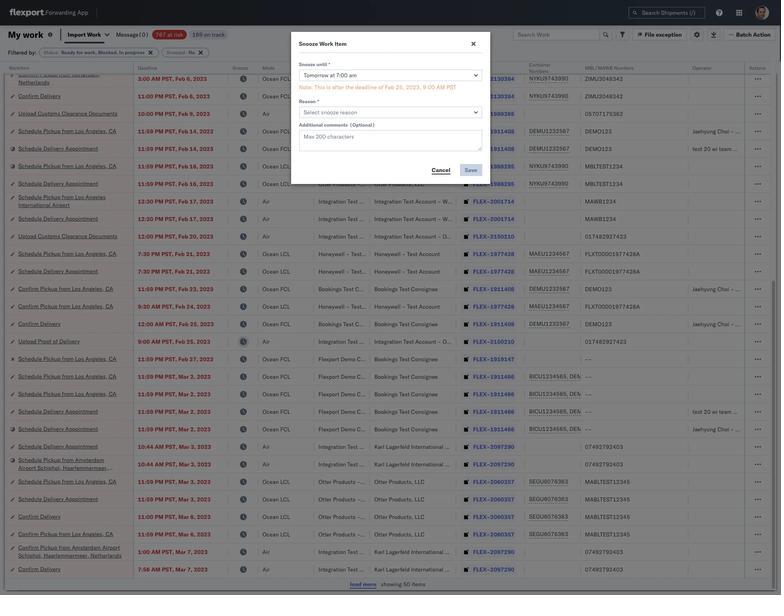 Task type: vqa. For each thing, say whether or not it's contained in the screenshot.
fifth 2130387 from the bottom of the page
no



Task type: locate. For each thing, give the bounding box(es) containing it.
2130384 left container
[[491, 58, 515, 65]]

confirm delivery for 11:00 pm pst, mar 6, 2023
[[18, 513, 61, 520]]

0 vertical spatial 1988285
[[491, 163, 515, 170]]

flex-2130384 for 11:00 pm pst, feb 6, 2023
[[474, 93, 515, 100]]

4 schedule pickup from los angeles, ca button from the top
[[18, 373, 116, 381]]

1 vertical spatial digital
[[465, 215, 482, 223]]

pickup inside schedule pickup from los angeles international airport
[[43, 194, 61, 201]]

from inside confirm pickup from rotterdam, netherlands
[[59, 71, 70, 78]]

additional
[[299, 122, 323, 128]]

2001714
[[491, 198, 515, 205], [491, 215, 515, 223]]

1 flex-1988285 from the top
[[474, 163, 515, 170]]

:
[[58, 49, 59, 55], [185, 49, 187, 55]]

0 vertical spatial documents
[[89, 57, 118, 64]]

client name button
[[315, 63, 363, 71]]

consignee inside button
[[375, 65, 398, 71]]

load more
[[350, 581, 377, 588]]

7 schedule delivery appointment button from the top
[[18, 443, 98, 452]]

air for 7th schedule delivery appointment link
[[263, 444, 270, 451]]

9 ocean lcl from the top
[[263, 531, 290, 538]]

schedule pickup from los angeles international airport
[[18, 194, 106, 209]]

snooze
[[299, 40, 318, 47], [299, 61, 316, 67], [233, 65, 248, 71]]

0 vertical spatial work
[[87, 31, 101, 38]]

2 upload customs clearance documents button from the top
[[18, 232, 118, 241]]

upload customs clearance documents link down ready
[[18, 57, 118, 65]]

0 vertical spatial upload customs clearance documents button
[[18, 109, 118, 118]]

2 vertical spatial netherlands
[[91, 552, 122, 560]]

1 vertical spatial confirm pickup from los angeles, ca link
[[18, 302, 113, 310]]

1 flex-2097290 from the top
[[474, 444, 515, 451]]

2 confirm delivery button from the top
[[18, 320, 61, 329]]

13 schedule from the top
[[18, 426, 42, 433]]

flex-2130384 up id
[[474, 58, 515, 65]]

4 bleckmann from the top
[[466, 566, 495, 574]]

0 vertical spatial 25,
[[396, 84, 405, 91]]

2 vertical spatial airport
[[102, 544, 120, 552]]

1 11:59 pm pst, mar 2, 2023 from the top
[[138, 373, 211, 381]]

7:30 pm pst, feb 21, 2023 down 12:00 pm pst, feb 20, 2023
[[138, 251, 210, 258]]

1 flexport from the top
[[319, 356, 340, 363]]

5 schedule delivery appointment from the top
[[18, 408, 98, 415]]

confirm for 9:30 am pst, feb 24, 2023
[[18, 303, 39, 310]]

6, for 11:00 pm pst, mar 6, 2023
[[190, 514, 196, 521]]

pickup inside schedule pickup from amsterdam airport schiphol, haarlemmermeer, netherlands
[[43, 457, 61, 464]]

2 products from the top
[[333, 479, 356, 486]]

6, for 11:00 pm pst, feb 6, 2023
[[190, 93, 195, 100]]

1 products from the top
[[333, 180, 356, 188]]

27 flex- from the top
[[474, 514, 491, 521]]

schedule inside schedule pickup from los angeles international airport
[[18, 194, 42, 201]]

Search Work text field
[[513, 29, 600, 40]]

of right proof
[[53, 338, 58, 345]]

bleckmann
[[466, 444, 495, 451], [466, 461, 495, 468], [466, 549, 495, 556], [466, 566, 495, 574]]

11:59 pm pst, mar 3, 2023 for schedule pickup from los angeles, ca
[[138, 479, 211, 486]]

17 flex- from the top
[[474, 338, 491, 345]]

netherlands inside confirm pickup from amsterdam airport schiphol, haarlemmermeer, netherlands
[[91, 552, 122, 560]]

12:30 pm pst, feb 17, 2023
[[138, 198, 214, 205], [138, 215, 214, 223]]

* right reason
[[318, 98, 319, 104]]

2 flex-2060357 from the top
[[474, 496, 515, 503]]

mbltest1234 for schedule delivery appointment
[[586, 180, 623, 188]]

0 horizontal spatial of
[[53, 338, 58, 345]]

work for snooze
[[320, 40, 334, 47]]

11:59 pm pst, mar 2, 2023
[[138, 373, 211, 381], [138, 391, 211, 398], [138, 408, 211, 416], [138, 426, 211, 433]]

0 vertical spatial 16,
[[190, 163, 198, 170]]

11:00 up the 11:59 pm pst, mar 6, 2023
[[138, 514, 153, 521]]

delivery for 6th schedule delivery appointment button from the bottom
[[43, 215, 64, 222]]

pickup inside confirm pickup from rotterdam, netherlands
[[40, 71, 57, 78]]

airport
[[52, 202, 70, 209], [18, 465, 36, 472], [102, 544, 120, 552]]

from inside schedule pickup from amsterdam airport schiphol, haarlemmermeer, netherlands
[[62, 457, 74, 464]]

4 bicu1234565, from the top
[[530, 426, 569, 433]]

-
[[438, 58, 442, 65], [438, 75, 442, 82], [438, 93, 442, 100], [375, 110, 378, 117], [378, 110, 382, 117], [357, 180, 361, 188], [438, 198, 442, 205], [438, 215, 442, 223], [382, 233, 386, 240], [438, 233, 442, 240], [346, 251, 350, 258], [402, 251, 406, 258], [346, 268, 350, 275], [402, 268, 406, 275], [346, 303, 350, 310], [402, 303, 406, 310], [382, 338, 386, 345], [438, 338, 442, 345], [586, 356, 589, 363], [589, 356, 593, 363], [586, 373, 589, 381], [589, 373, 593, 381], [586, 391, 589, 398], [589, 391, 593, 398], [586, 408, 589, 416], [589, 408, 593, 416], [586, 426, 589, 433], [589, 426, 593, 433], [357, 479, 361, 486], [357, 496, 361, 503], [357, 514, 361, 521], [357, 531, 361, 538]]

delivery for fourth schedule delivery appointment button
[[43, 268, 64, 275]]

otter products - test account for confirm delivery link associated with 11:00 pm pst, mar 6, 2023
[[319, 514, 395, 521]]

1 test from the top
[[693, 145, 703, 152]]

2 vertical spatial integration test account - karl lagerfeld
[[375, 93, 478, 100]]

2 flexport from the top
[[319, 373, 340, 381]]

0 vertical spatial 17,
[[190, 198, 198, 205]]

0 vertical spatial airport
[[52, 202, 70, 209]]

6, up the 11:59 pm pst, mar 6, 2023
[[190, 514, 196, 521]]

upload customs clearance documents button down confirm pickup from rotterdam, netherlands button on the left of the page
[[18, 109, 118, 118]]

0 vertical spatial netherlands
[[18, 79, 50, 86]]

is
[[327, 84, 331, 91]]

0 vertical spatial digital
[[465, 198, 482, 205]]

1 vertical spatial 16,
[[190, 180, 198, 188]]

no
[[189, 49, 195, 55]]

9 lcl from the top
[[281, 531, 290, 538]]

1 vertical spatial haarlemmermeer,
[[44, 552, 89, 560]]

11 ocean fcl from the top
[[263, 408, 291, 416]]

0 vertical spatial 20
[[704, 145, 711, 152]]

flex-2097290
[[474, 444, 515, 451], [474, 461, 515, 468], [474, 549, 515, 556], [474, 566, 515, 574]]

mar for 1st schedule pickup from los angeles, ca button from the bottom of the page
[[179, 479, 189, 486]]

1 vertical spatial test
[[693, 408, 703, 416]]

3 b.v from the top
[[445, 549, 454, 556]]

flex-1911466
[[474, 373, 515, 381], [474, 391, 515, 398], [474, 408, 515, 416], [474, 426, 515, 433]]

confirm pickup from los angeles, ca for 9:30 am pst, feb 24, 2023
[[18, 303, 113, 310]]

demo123
[[586, 128, 612, 135], [586, 145, 612, 152], [586, 286, 612, 293], [586, 321, 612, 328]]

nyku9743990 for schedule pickup from los angeles, ca
[[530, 163, 569, 170]]

0 vertical spatial 7:30 pm pst, feb 21, 2023
[[138, 251, 210, 258]]

flex-1919147 button
[[461, 354, 517, 365], [461, 354, 517, 365]]

* right 'until'
[[329, 61, 331, 67]]

1 confirm delivery button from the top
[[18, 92, 61, 101]]

mar for fifth schedule delivery appointment button from the top of the page
[[179, 408, 189, 416]]

flex-1988285 for schedule pickup from los angeles, ca
[[474, 163, 515, 170]]

pickup for the schedule pickup from los angeles international airport link
[[43, 194, 61, 201]]

0 horizontal spatial numbers
[[530, 68, 549, 74]]

1 vertical spatial flex-2130384
[[474, 75, 515, 82]]

lcl
[[281, 163, 290, 170], [281, 180, 290, 188], [281, 251, 290, 258], [281, 268, 290, 275], [281, 303, 290, 310], [281, 479, 290, 486], [281, 496, 290, 503], [281, 514, 290, 521], [281, 531, 290, 538]]

1 vertical spatial 17,
[[190, 215, 198, 223]]

mar for sixth schedule delivery appointment button from the top
[[179, 426, 189, 433]]

integration test account - on ag
[[319, 233, 404, 240], [375, 233, 460, 240], [319, 338, 404, 345], [375, 338, 460, 345]]

from inside confirm pickup from amsterdam airport schiphol, haarlemmermeer, netherlands
[[59, 544, 70, 552]]

1 test 20 wi team assignment from the top
[[693, 145, 763, 152]]

3 confirm pickup from los angeles, ca button from the top
[[18, 530, 113, 539]]

Select snooze reason text field
[[299, 106, 483, 118]]

documents for 10:00 pm pst, feb 9, 2023
[[89, 110, 118, 117]]

customs down schedule pickup from los angeles international airport
[[38, 233, 60, 240]]

id
[[471, 65, 476, 71]]

2 flex-1988285 from the top
[[474, 180, 515, 188]]

0 vertical spatial confirm pickup from los angeles, ca button
[[18, 285, 113, 294]]

air for confirm delivery link corresponding to 7:56 am pst, mar 7, 2023
[[263, 566, 270, 574]]

confirm pickup from amsterdam airport schiphol, haarlemmermeer, netherlands link
[[18, 544, 123, 560]]

delivery for 12:00 am pst, feb 25, 2023 confirm delivery button
[[40, 320, 61, 328]]

los for 2nd schedule pickup from los angeles, ca button from the bottom of the page schedule pickup from los angeles, ca link
[[75, 391, 84, 398]]

21,
[[186, 251, 195, 258], [186, 268, 195, 275]]

snooze left 'until'
[[299, 61, 316, 67]]

1 vertical spatial confirm pickup from los angeles, ca
[[18, 303, 113, 310]]

0 vertical spatial assignment
[[734, 145, 763, 152]]

snooze up the "snooze until *"
[[299, 40, 318, 47]]

airport for schedule
[[18, 465, 36, 472]]

segu6076363 for confirm delivery
[[530, 514, 569, 521]]

1 horizontal spatial airport
[[52, 202, 70, 209]]

7, down the 11:59 pm pst, mar 6, 2023
[[187, 549, 193, 556]]

2023,
[[406, 84, 422, 91]]

resize handle column header for container numbers button
[[572, 62, 582, 596]]

2 2060357 from the top
[[491, 496, 515, 503]]

upload proof of delivery
[[18, 338, 80, 345]]

3 products from the top
[[333, 496, 356, 503]]

upload customs clearance documents button down schedule pickup from los angeles international airport button
[[18, 232, 118, 241]]

9:00 down 9:30
[[138, 338, 150, 345]]

6, down "deadline" button
[[187, 75, 192, 82]]

: left no
[[185, 49, 187, 55]]

2 horizontal spatial airport
[[102, 544, 120, 552]]

6, up 9,
[[190, 93, 195, 100]]

0 vertical spatial 12:30
[[138, 198, 153, 205]]

flex-2060357 for confirm pickup from los angeles, ca
[[474, 531, 515, 538]]

segu6076363
[[530, 478, 569, 486], [530, 496, 569, 503], [530, 514, 569, 521], [530, 531, 569, 538]]

4 bicu1234565, demu1232567 from the top
[[530, 426, 611, 433]]

upload customs clearance documents
[[18, 57, 118, 64], [18, 110, 118, 117], [18, 233, 118, 240]]

2 wi from the top
[[713, 408, 718, 416]]

los for 6th schedule pickup from los angeles, ca button from the bottom of the page's schedule pickup from los angeles, ca link
[[75, 127, 84, 135]]

1 ocean lcl from the top
[[263, 163, 290, 170]]

documents for 12:00 pm pst, feb 20, 2023
[[89, 233, 118, 240]]

los for the schedule pickup from los angeles international airport link
[[75, 194, 84, 201]]

2 2150210 from the top
[[491, 338, 515, 345]]

1 vertical spatial integration test account - western digital
[[375, 215, 482, 223]]

flexport. image
[[10, 9, 45, 17]]

3 demo123 from the top
[[586, 286, 612, 293]]

169
[[192, 31, 203, 38]]

1 vertical spatial zimu3048342
[[586, 75, 624, 82]]

2130384
[[491, 58, 515, 65], [491, 75, 515, 82], [491, 93, 515, 100]]

0 vertical spatial 2150210
[[491, 233, 515, 240]]

1 vertical spatial 9:00
[[138, 338, 150, 345]]

pickup for confirm pickup from rotterdam, netherlands link
[[40, 71, 57, 78]]

mabltest12345
[[586, 479, 631, 486], [586, 496, 631, 503], [586, 514, 631, 521], [586, 531, 631, 538]]

11:59 pm pst, feb 23, 2023
[[138, 286, 214, 293]]

test for demo123
[[693, 145, 703, 152]]

7, for 7:56 am pst, mar 7, 2023
[[187, 566, 193, 574]]

flex-2130384 up flex-1989365 on the top of the page
[[474, 93, 515, 100]]

1 flexport demo consignee from the top
[[319, 356, 384, 363]]

0 vertical spatial 11:59 pm pst, feb 16, 2023
[[138, 163, 214, 170]]

1 vertical spatial flex-2001714
[[474, 215, 515, 223]]

0 vertical spatial 14,
[[190, 128, 198, 135]]

upload customs clearance documents button for 10:00 pm pst, feb 9, 2023
[[18, 109, 118, 118]]

3 upload customs clearance documents from the top
[[18, 233, 118, 240]]

batch
[[737, 31, 752, 38]]

1 07492792403 from the top
[[586, 444, 624, 451]]

0 horizontal spatial work
[[87, 31, 101, 38]]

appointment
[[65, 145, 98, 152], [65, 180, 98, 187], [65, 215, 98, 222], [65, 268, 98, 275], [65, 408, 98, 415], [65, 426, 98, 433], [65, 443, 98, 450], [65, 496, 98, 503]]

0 vertical spatial zimu3048342
[[586, 58, 624, 65]]

los for schedule pickup from los angeles, ca link related to third schedule pickup from los angeles, ca button from the bottom
[[75, 373, 84, 380]]

2 test from the top
[[693, 408, 703, 416]]

4 lcl from the top
[[281, 268, 290, 275]]

12:00 for 12:00 pm pst, feb 20, 2023
[[138, 233, 153, 240]]

2060357 for confirm pickup from los angeles, ca
[[491, 531, 515, 538]]

1 vertical spatial integration test account - karl lagerfeld
[[375, 75, 478, 82]]

products for first schedule delivery appointment link from the bottom of the page
[[333, 496, 356, 503]]

c/o
[[456, 444, 465, 451], [456, 461, 465, 468], [456, 549, 465, 556], [456, 566, 465, 574]]

0 vertical spatial upload customs clearance documents
[[18, 57, 118, 64]]

4 confirm delivery from the top
[[18, 566, 61, 573]]

1 vertical spatial 12:30
[[138, 215, 153, 223]]

5 otter products - test account from the top
[[319, 531, 395, 538]]

11:59
[[138, 128, 153, 135], [138, 145, 153, 152], [138, 163, 153, 170], [138, 180, 153, 188], [138, 286, 153, 293], [138, 356, 153, 363], [138, 373, 153, 381], [138, 391, 153, 398], [138, 408, 153, 416], [138, 426, 153, 433], [138, 479, 153, 486], [138, 496, 153, 503], [138, 531, 153, 538]]

0 vertical spatial 2130384
[[491, 58, 515, 65]]

1 b.v from the top
[[445, 444, 454, 451]]

0 vertical spatial 7,
[[187, 549, 193, 556]]

3 mabltest12345 from the top
[[586, 514, 631, 521]]

7:30 pm pst, feb 21, 2023 for schedule pickup from los angeles, ca
[[138, 251, 210, 258]]

21, down 20,
[[186, 251, 195, 258]]

25, left 2023,
[[396, 84, 405, 91]]

0 vertical spatial 11:59 pm pst, mar 3, 2023
[[138, 479, 211, 486]]

1 vertical spatial 7:30 pm pst, feb 21, 2023
[[138, 268, 210, 275]]

schedule pickup from los angeles, ca button
[[18, 127, 116, 136], [18, 162, 116, 171], [18, 250, 116, 259], [18, 373, 116, 381], [18, 390, 116, 399], [18, 478, 116, 487]]

3 confirm delivery link from the top
[[18, 513, 61, 521]]

1 assignment from the top
[[734, 145, 763, 152]]

resize handle column header for consignee button at the top of page
[[447, 62, 457, 596]]

in
[[119, 49, 124, 55]]

mar for 7th schedule delivery appointment button
[[179, 444, 190, 451]]

0 vertical spatial 9:00
[[423, 84, 435, 91]]

0 vertical spatial maeu1234567
[[530, 250, 570, 258]]

upload customs clearance documents link down confirm pickup from rotterdam, netherlands button on the left of the page
[[18, 109, 118, 117]]

1 2130384 from the top
[[491, 58, 515, 65]]

6 confirm from the top
[[18, 513, 39, 520]]

mbltest1234 for schedule pickup from los angeles, ca
[[586, 163, 623, 170]]

1 vertical spatial 2130384
[[491, 75, 515, 82]]

1 vertical spatial 10:44 am pst, mar 3, 2023
[[138, 461, 211, 468]]

3 schedule from the top
[[18, 162, 42, 170]]

amsterdam for schedule pickup from amsterdam airport schiphol, haarlemmermeer, netherlands
[[75, 457, 104, 464]]

container numbers
[[530, 62, 551, 74]]

flex-
[[474, 58, 491, 65], [474, 75, 491, 82], [474, 93, 491, 100], [474, 110, 491, 117], [474, 128, 491, 135], [474, 145, 491, 152], [474, 163, 491, 170], [474, 180, 491, 188], [474, 198, 491, 205], [474, 215, 491, 223], [474, 233, 491, 240], [474, 251, 491, 258], [474, 268, 491, 275], [474, 286, 491, 293], [474, 303, 491, 310], [474, 321, 491, 328], [474, 338, 491, 345], [474, 356, 491, 363], [474, 373, 491, 381], [474, 391, 491, 398], [474, 408, 491, 416], [474, 426, 491, 433], [474, 444, 491, 451], [474, 461, 491, 468], [474, 479, 491, 486], [474, 496, 491, 503], [474, 514, 491, 521], [474, 531, 491, 538], [474, 549, 491, 556], [474, 566, 491, 574]]

1 vertical spatial upload customs clearance documents button
[[18, 232, 118, 241]]

2 vertical spatial documents
[[89, 233, 118, 240]]

1 llc from the top
[[415, 180, 425, 188]]

4 b.v from the top
[[445, 566, 454, 574]]

4 ocean from the top
[[263, 128, 279, 135]]

11 schedule from the top
[[18, 391, 42, 398]]

Max 200 characters text field
[[299, 130, 483, 152]]

pickup for schedule pickup from amsterdam airport schiphol, haarlemmermeer, netherlands link
[[43, 457, 61, 464]]

0 vertical spatial flxt00001977428a
[[586, 251, 641, 258]]

2 vertical spatial maeu1234567
[[530, 303, 570, 310]]

3 flex-2130384 from the top
[[474, 93, 515, 100]]

1911408
[[491, 128, 515, 135], [491, 145, 515, 152], [491, 286, 515, 293], [491, 321, 515, 328]]

12:30
[[138, 198, 153, 205], [138, 215, 153, 223]]

1 vertical spatial wi
[[713, 408, 718, 416]]

3 07492792403 from the top
[[586, 549, 624, 556]]

16 ocean from the top
[[263, 408, 279, 416]]

9 11:59 from the top
[[138, 408, 153, 416]]

25, up 27,
[[187, 338, 195, 345]]

1 vertical spatial confirm pickup from los angeles, ca button
[[18, 302, 113, 311]]

1 vertical spatial clearance
[[62, 110, 87, 117]]

2 11:59 pm pst, feb 14, 2023 from the top
[[138, 145, 214, 152]]

los
[[75, 127, 84, 135], [75, 162, 84, 170], [75, 194, 84, 201], [75, 250, 84, 257], [72, 285, 81, 292], [72, 303, 81, 310], [75, 355, 84, 363], [75, 373, 84, 380], [75, 391, 84, 398], [75, 478, 84, 485], [72, 531, 81, 538]]

3 schedule pickup from los angeles, ca button from the top
[[18, 250, 116, 259]]

1 nyku9743990 from the top
[[530, 57, 569, 65]]

upload customs clearance documents down confirm pickup from rotterdam, netherlands button on the left of the page
[[18, 110, 118, 117]]

1 horizontal spatial numbers
[[615, 65, 634, 71]]

confirm inside confirm pickup from amsterdam airport schiphol, haarlemmermeer, netherlands
[[18, 544, 39, 552]]

017482927423 for 12:00 pm pst, feb 20, 2023
[[586, 233, 627, 240]]

customs down confirm pickup from rotterdam, netherlands
[[38, 110, 60, 117]]

amsterdam inside confirm pickup from amsterdam airport schiphol, haarlemmermeer, netherlands
[[72, 544, 101, 552]]

2 vertical spatial upload customs clearance documents
[[18, 233, 118, 240]]

more
[[363, 581, 377, 588]]

customs down status
[[38, 57, 60, 64]]

1 vertical spatial 12:30 pm pst, feb 17, 2023
[[138, 215, 214, 223]]

confirm pickup from los angeles, ca link for 11:59 pm pst, feb 23, 2023
[[18, 285, 113, 293]]

1 vertical spatial 11:59 pm pst, feb 16, 2023
[[138, 180, 214, 188]]

2 otter products - test account from the top
[[319, 479, 395, 486]]

amsterdam inside schedule pickup from amsterdam airport schiphol, haarlemmermeer, netherlands
[[75, 457, 104, 464]]

1 vertical spatial 017482927423
[[586, 338, 627, 345]]

of inside button
[[53, 338, 58, 345]]

resize handle column header
[[124, 62, 133, 596], [219, 62, 229, 596], [249, 62, 259, 596], [305, 62, 315, 596], [361, 62, 371, 596], [447, 62, 457, 596], [516, 62, 526, 596], [572, 62, 582, 596], [680, 62, 689, 596], [736, 62, 745, 596], [761, 62, 771, 596]]

numbers down container
[[530, 68, 549, 74]]

5 products, from the top
[[389, 531, 414, 538]]

upload customs clearance documents down ready
[[18, 57, 118, 64]]

products,
[[389, 180, 414, 188], [389, 479, 414, 486], [389, 496, 414, 503], [389, 514, 414, 521], [389, 531, 414, 538]]

017482927423
[[586, 233, 627, 240], [586, 338, 627, 345]]

confirm pickup from los angeles, ca button for 11:59 pm pst, feb 23, 2023
[[18, 285, 113, 294]]

airport inside confirm pickup from amsterdam airport schiphol, haarlemmermeer, netherlands
[[102, 544, 120, 552]]

work
[[23, 29, 43, 40]]

otter products - test account for seventh schedule delivery appointment link from the bottom
[[319, 180, 395, 188]]

3 flexport from the top
[[319, 391, 340, 398]]

0 horizontal spatial airport
[[18, 465, 36, 472]]

clearance down for
[[62, 57, 87, 64]]

2130384 down flex id button
[[491, 75, 515, 82]]

maeu1234567 for confirm pickup from los angeles, ca
[[530, 303, 570, 310]]

clearance down confirm pickup from rotterdam, netherlands button on the left of the page
[[62, 110, 87, 117]]

ocean
[[263, 58, 279, 65], [263, 75, 279, 82], [263, 93, 279, 100], [263, 128, 279, 135], [263, 145, 279, 152], [263, 163, 279, 170], [263, 180, 279, 188], [263, 251, 279, 258], [263, 268, 279, 275], [263, 286, 279, 293], [263, 303, 279, 310], [263, 321, 279, 328], [263, 356, 279, 363], [263, 373, 279, 381], [263, 391, 279, 398], [263, 408, 279, 416], [263, 426, 279, 433], [263, 479, 279, 486], [263, 496, 279, 503], [263, 514, 279, 521], [263, 531, 279, 538]]

work left item
[[320, 40, 334, 47]]

schiphol, for schedule
[[37, 465, 61, 472]]

0 horizontal spatial 9:00
[[138, 338, 150, 345]]

6, for 11:59 pm pst, mar 6, 2023
[[190, 531, 196, 538]]

mar
[[179, 373, 189, 381], [179, 391, 189, 398], [179, 408, 189, 416], [179, 426, 189, 433], [179, 444, 190, 451], [179, 461, 190, 468], [179, 479, 189, 486], [179, 496, 189, 503], [179, 514, 189, 521], [179, 531, 189, 538], [176, 549, 186, 556], [176, 566, 186, 574]]

1 vertical spatial flex-1977428
[[474, 268, 515, 275]]

flex-1911408
[[474, 128, 515, 135], [474, 145, 515, 152], [474, 286, 515, 293], [474, 321, 515, 328]]

1 vertical spatial work
[[320, 40, 334, 47]]

my work
[[8, 29, 43, 40]]

schiphol, inside confirm pickup from amsterdam airport schiphol, haarlemmermeer, netherlands
[[18, 552, 42, 560]]

haarlemmermeer, inside schedule pickup from amsterdam airport schiphol, haarlemmermeer, netherlands
[[63, 465, 108, 472]]

11:00 for 11:00 pm pst, mar 6, 2023
[[138, 514, 153, 521]]

flex-2097290 button
[[461, 442, 517, 453], [461, 442, 517, 453], [461, 459, 517, 470], [461, 459, 517, 470], [461, 547, 517, 558], [461, 547, 517, 558], [461, 564, 517, 576], [461, 564, 517, 576]]

0 vertical spatial mawb1234
[[586, 198, 617, 205]]

schedule pickup from los angeles, ca link for 5th schedule pickup from los angeles, ca button from the bottom
[[18, 162, 116, 170]]

1:00
[[138, 549, 150, 556]]

1 11:59 pm pst, feb 16, 2023 from the top
[[138, 163, 214, 170]]

bicu1234565, for sixth schedule delivery appointment button from the top
[[530, 426, 569, 433]]

flex-2130384 down flex id button
[[474, 75, 515, 82]]

3:00
[[138, 75, 150, 82]]

0 vertical spatial integration test account - karl lagerfeld
[[375, 58, 478, 65]]

5 ocean lcl from the top
[[263, 303, 290, 310]]

0 vertical spatial confirm pickup from los angeles, ca link
[[18, 285, 113, 293]]

2 flex-2150210 from the top
[[474, 338, 515, 345]]

filtered by:
[[8, 49, 37, 56]]

0 vertical spatial 11:00
[[138, 93, 153, 100]]

schedule pickup from los angeles, ca link for 1st schedule pickup from los angeles, ca button from the bottom of the page
[[18, 478, 116, 486]]

1 vertical spatial test 20 wi team assignment
[[693, 408, 763, 416]]

11:59 pm pst, feb 14, 2023 for schedule pickup from los angeles, ca
[[138, 128, 214, 135]]

4 resize handle column header from the left
[[305, 62, 315, 596]]

2 test 20 wi team assignment from the top
[[693, 408, 763, 416]]

1 vertical spatial 11:59 pm pst, mar 3, 2023
[[138, 496, 211, 503]]

test 20 wi team assignment for demo123
[[693, 145, 763, 152]]

50
[[404, 581, 411, 588]]

7:30 down 12:00 pm pst, feb 20, 2023
[[138, 251, 150, 258]]

b.v
[[445, 444, 454, 451], [445, 461, 454, 468], [445, 549, 454, 556], [445, 566, 454, 574]]

2 10:44 from the top
[[138, 461, 153, 468]]

07492792403
[[586, 444, 624, 451], [586, 461, 624, 468], [586, 549, 624, 556], [586, 566, 624, 574]]

9 ocean from the top
[[263, 268, 279, 275]]

3 c/o from the top
[[456, 549, 465, 556]]

zimu3048342 up 05707175362
[[586, 93, 624, 100]]

5:30
[[138, 58, 150, 65]]

7:30 pm pst, feb 21, 2023 for schedule delivery appointment
[[138, 268, 210, 275]]

1 horizontal spatial work
[[320, 40, 334, 47]]

6 flex- from the top
[[474, 145, 491, 152]]

7:30 pm pst, feb 21, 2023 up 11:59 pm pst, feb 23, 2023 on the top of page
[[138, 268, 210, 275]]

1 vertical spatial mawb1234
[[586, 215, 617, 223]]

7, down 1:00 am pst, mar 7, 2023
[[187, 566, 193, 574]]

numbers inside container numbers
[[530, 68, 549, 74]]

1 horizontal spatial :
[[185, 49, 187, 55]]

1 vertical spatial upload customs clearance documents link
[[18, 109, 118, 117]]

2 flex-1911408 from the top
[[474, 145, 515, 152]]

11:59 pm pst, mar 2, 2023 for fourth schedule delivery appointment link from the bottom
[[138, 408, 211, 416]]

11:00 up 10:00
[[138, 93, 153, 100]]

upload customs clearance documents link down schedule pickup from los angeles international airport button
[[18, 232, 118, 240]]

1 vertical spatial 2150210
[[491, 338, 515, 345]]

exception
[[657, 31, 683, 38]]

0 horizontal spatial :
[[58, 49, 59, 55]]

0 vertical spatial 10:44 am pst, mar 3, 2023
[[138, 444, 211, 451]]

6, down 11:00 pm pst, mar 6, 2023
[[190, 531, 196, 538]]

action
[[754, 31, 771, 38]]

feb
[[175, 58, 185, 65], [176, 75, 185, 82], [385, 84, 395, 91], [179, 93, 188, 100], [179, 110, 188, 117], [179, 128, 188, 135], [179, 145, 188, 152], [179, 163, 188, 170], [179, 180, 188, 188], [179, 198, 188, 205], [179, 215, 188, 223], [179, 233, 188, 240], [175, 251, 185, 258], [175, 268, 185, 275], [179, 286, 188, 293], [176, 303, 185, 310], [179, 321, 189, 328], [176, 338, 185, 345], [179, 356, 188, 363]]

upload customs clearance documents down schedule pickup from los angeles international airport button
[[18, 233, 118, 240]]

products, for confirm delivery link associated with 11:00 pm pst, mar 6, 2023
[[389, 514, 414, 521]]

2 bicu1234565, from the top
[[530, 391, 569, 398]]

flex-2150210 for 12:00 pm pst, feb 20, 2023
[[474, 233, 515, 240]]

3 flex- from the top
[[474, 93, 491, 100]]

confirm delivery for 11:00 pm pst, feb 6, 2023
[[18, 92, 61, 99]]

3 schedule pickup from los angeles, ca link from the top
[[18, 250, 116, 258]]

flex-2001714 button
[[461, 196, 517, 207], [461, 196, 517, 207], [461, 213, 517, 225], [461, 213, 517, 225]]

angeles,
[[86, 127, 107, 135], [86, 162, 107, 170], [86, 250, 107, 257], [82, 285, 104, 292], [82, 303, 104, 310], [86, 355, 107, 363], [86, 373, 107, 380], [86, 391, 107, 398], [86, 478, 107, 485], [82, 531, 104, 538]]

integration test account - karl lagerfeld
[[375, 58, 478, 65], [375, 75, 478, 82], [375, 93, 478, 100]]

1 21, from the top
[[186, 251, 195, 258]]

zimu3048342 up mbl/mawb in the right top of the page
[[586, 58, 624, 65]]

2 lcl from the top
[[281, 180, 290, 188]]

wi for demo123
[[713, 145, 718, 152]]

pickup inside confirm pickup from amsterdam airport schiphol, haarlemmermeer, netherlands
[[40, 544, 57, 552]]

from inside schedule pickup from los angeles international airport
[[62, 194, 74, 201]]

1 confirm pickup from los angeles, ca from the top
[[18, 285, 113, 292]]

schiphol, inside schedule pickup from amsterdam airport schiphol, haarlemmermeer, netherlands
[[37, 465, 61, 472]]

international
[[18, 202, 51, 209], [412, 444, 444, 451], [412, 461, 444, 468], [412, 549, 444, 556], [412, 566, 444, 574]]

1 products, from the top
[[389, 180, 414, 188]]

1 vertical spatial netherlands
[[18, 473, 50, 480]]

2 vertical spatial 2130384
[[491, 93, 515, 100]]

pickup for 1st schedule pickup from los angeles, ca button from the bottom of the page's schedule pickup from los angeles, ca link
[[43, 478, 61, 485]]

1 vertical spatial upload customs clearance documents
[[18, 110, 118, 117]]

nyku9743990 for confirm delivery
[[530, 92, 569, 100]]

airport inside schedule pickup from amsterdam airport schiphol, haarlemmermeer, netherlands
[[18, 465, 36, 472]]

pickup for schedule pickup from los angeles, ca link related to fourth schedule pickup from los angeles, ca button from the bottom
[[43, 250, 61, 257]]

1919147
[[491, 356, 515, 363]]

integration test account - western digital
[[375, 198, 482, 205], [375, 215, 482, 223]]

deadline
[[138, 65, 157, 71]]

confirm delivery button for 12:00 am pst, feb 25, 2023
[[18, 320, 61, 329]]

schedule inside schedule pickup from amsterdam airport schiphol, haarlemmermeer, netherlands
[[18, 457, 42, 464]]

3 resize handle column header from the left
[[249, 62, 259, 596]]

0 vertical spatial flex-2150210
[[474, 233, 515, 240]]

1977428 for schedule pickup from los angeles, ca
[[491, 251, 515, 258]]

upload for 10:00 pm pst, feb 9, 2023
[[18, 110, 36, 117]]

resize handle column header for mode button
[[305, 62, 315, 596]]

10 ocean fcl from the top
[[263, 391, 291, 398]]

1 vertical spatial 7:30
[[138, 268, 150, 275]]

confirm pickup from los angeles, ca link
[[18, 285, 113, 293], [18, 302, 113, 310], [18, 530, 113, 538]]

2 flex-1977428 from the top
[[474, 268, 515, 275]]

haarlemmermeer, inside confirm pickup from amsterdam airport schiphol, haarlemmermeer, netherlands
[[44, 552, 89, 560]]

2 confirm pickup from los angeles, ca button from the top
[[18, 302, 113, 311]]

clearance down schedule pickup from los angeles international airport button
[[62, 233, 87, 240]]

western
[[443, 198, 464, 205], [443, 215, 464, 223]]

of right deadline
[[379, 84, 384, 91]]

7:30 up 9:30
[[138, 268, 150, 275]]

21, up 23,
[[186, 268, 195, 275]]

0 vertical spatial 10:44
[[138, 444, 153, 451]]

otter
[[319, 180, 332, 188], [375, 180, 388, 188], [319, 479, 332, 486], [375, 479, 388, 486], [319, 496, 332, 503], [375, 496, 388, 503], [319, 514, 332, 521], [375, 514, 388, 521], [319, 531, 332, 538], [375, 531, 388, 538]]

work right import
[[87, 31, 101, 38]]

demu1232567
[[530, 128, 570, 135], [530, 145, 570, 152], [530, 285, 570, 293], [530, 321, 570, 328], [570, 373, 611, 380], [570, 391, 611, 398], [570, 408, 611, 415], [570, 426, 611, 433]]

confirm pickup from los angeles, ca link for 9:30 am pst, feb 24, 2023
[[18, 302, 113, 310]]

0 vertical spatial haarlemmermeer,
[[63, 465, 108, 472]]

netherlands inside schedule pickup from amsterdam airport schiphol, haarlemmermeer, netherlands
[[18, 473, 50, 480]]

flex-1977428 button
[[461, 249, 517, 260], [461, 249, 517, 260], [461, 266, 517, 277], [461, 266, 517, 277], [461, 301, 517, 312], [461, 301, 517, 312]]

numbers right mbl/mawb in the right top of the page
[[615, 65, 634, 71]]

karl
[[443, 58, 453, 65], [443, 75, 453, 82], [443, 93, 453, 100], [375, 444, 385, 451], [375, 461, 385, 468], [375, 549, 385, 556], [375, 566, 385, 574]]

9 confirm from the top
[[18, 566, 39, 573]]

2 vertical spatial 25,
[[187, 338, 195, 345]]

air for 6th schedule delivery appointment link from the bottom
[[263, 215, 270, 223]]

11:59 pm pst, mar 3, 2023
[[138, 479, 211, 486], [138, 496, 211, 503]]

14, for schedule delivery appointment
[[190, 145, 198, 152]]

1 vertical spatial 21,
[[186, 268, 195, 275]]

7 ocean fcl from the top
[[263, 321, 291, 328]]

25, down 24, on the bottom
[[190, 321, 199, 328]]

zimu3048342
[[586, 58, 624, 65], [586, 75, 624, 82], [586, 93, 624, 100]]

4 11:59 pm pst, mar 2, 2023 from the top
[[138, 426, 211, 433]]

haarlemmermeer, for confirm
[[44, 552, 89, 560]]

1 vertical spatial documents
[[89, 110, 118, 117]]

9:00 right 2023,
[[423, 84, 435, 91]]

confirm delivery link for 7:56 am pst, mar 7, 2023
[[18, 566, 61, 574]]

digital
[[465, 198, 482, 205], [465, 215, 482, 223]]

bookings
[[319, 128, 342, 135], [375, 128, 398, 135], [319, 145, 342, 152], [375, 145, 398, 152], [319, 286, 342, 293], [375, 286, 398, 293], [319, 321, 342, 328], [375, 321, 398, 328], [375, 356, 398, 363], [375, 373, 398, 381], [375, 391, 398, 398], [375, 408, 398, 416], [375, 426, 398, 433]]

2 segu6076363 from the top
[[530, 496, 569, 503]]

confirm delivery button for 11:00 pm pst, feb 6, 2023
[[18, 92, 61, 101]]

for
[[77, 49, 83, 55]]

2 vertical spatial flxt00001977428a
[[586, 303, 641, 310]]

1 vertical spatial 14,
[[190, 145, 198, 152]]

11:00 for 11:00 pm pst, feb 6, 2023
[[138, 93, 153, 100]]

upload proof of delivery button
[[18, 337, 80, 346]]

1 vertical spatial 20
[[704, 408, 711, 416]]

flex-1977428 for confirm pickup from los angeles, ca
[[474, 303, 515, 310]]

0 vertical spatial 2001714
[[491, 198, 515, 205]]

flxt00001977428a for schedule delivery appointment
[[586, 268, 641, 275]]

2130384 up 1989365
[[491, 93, 515, 100]]

7:30 for schedule pickup from los angeles, ca
[[138, 251, 150, 258]]

1 vertical spatial assignment
[[734, 408, 763, 416]]

confirm delivery link for 11:00 pm pst, mar 6, 2023
[[18, 513, 61, 521]]

3 confirm delivery button from the top
[[18, 513, 61, 522]]

test
[[404, 58, 414, 65], [404, 75, 414, 82], [404, 93, 414, 100], [344, 128, 354, 135], [399, 128, 410, 135], [344, 145, 354, 152], [399, 145, 410, 152], [362, 180, 373, 188], [404, 198, 414, 205], [404, 215, 414, 223], [348, 233, 358, 240], [404, 233, 414, 240], [351, 251, 362, 258], [407, 251, 418, 258], [351, 268, 362, 275], [407, 268, 418, 275], [344, 286, 354, 293], [399, 286, 410, 293], [351, 303, 362, 310], [407, 303, 418, 310], [344, 321, 354, 328], [399, 321, 410, 328], [348, 338, 358, 345], [404, 338, 414, 345], [399, 356, 410, 363], [399, 373, 410, 381], [399, 391, 410, 398], [399, 408, 410, 416], [399, 426, 410, 433], [362, 479, 373, 486], [362, 496, 373, 503], [362, 514, 373, 521], [362, 531, 373, 538]]

3 clearance from the top
[[62, 233, 87, 240]]

0 vertical spatial 7:30
[[138, 251, 150, 258]]

los inside schedule pickup from los angeles international airport
[[75, 194, 84, 201]]

otter products - test account
[[319, 180, 395, 188], [319, 479, 395, 486], [319, 496, 395, 503], [319, 514, 395, 521], [319, 531, 395, 538]]

los for schedule pickup from los angeles, ca link related to 5th schedule pickup from los angeles, ca button from the bottom
[[75, 162, 84, 170]]

confirm delivery for 12:00 am pst, feb 25, 2023
[[18, 320, 61, 328]]

0 vertical spatial amsterdam
[[75, 457, 104, 464]]

products for seventh schedule delivery appointment link from the bottom
[[333, 180, 356, 188]]

1 vertical spatial 1988285
[[491, 180, 515, 188]]

1 vertical spatial 1977428
[[491, 268, 515, 275]]

cancel button
[[427, 164, 456, 176]]

note: this is after the deadline of feb 25, 2023, 9:00 am pst
[[299, 84, 457, 91]]

1 vertical spatial customs
[[38, 110, 60, 117]]

bicu1234565, for 2nd schedule pickup from los angeles, ca button from the bottom of the page
[[530, 391, 569, 398]]

confirm for 12:00 am pst, feb 25, 2023
[[18, 320, 39, 328]]

3 2060357 from the top
[[491, 514, 515, 521]]

: left ready
[[58, 49, 59, 55]]

work
[[87, 31, 101, 38], [320, 40, 334, 47]]

mbl/mawb numbers
[[586, 65, 634, 71]]

zimu3048342 down mbl/mawb in the right top of the page
[[586, 75, 624, 82]]



Task type: describe. For each thing, give the bounding box(es) containing it.
1 bleckmann from the top
[[466, 444, 495, 451]]

5 schedule delivery appointment link from the top
[[18, 408, 98, 416]]

item
[[335, 40, 347, 47]]

4 demo from the top
[[341, 408, 356, 416]]

flex-1977428 for schedule pickup from los angeles, ca
[[474, 251, 515, 258]]

netherlands for schedule
[[18, 473, 50, 480]]

after
[[332, 84, 344, 91]]

delivery inside upload proof of delivery link
[[59, 338, 80, 345]]

8 ocean lcl from the top
[[263, 514, 290, 521]]

4 07492792403 from the top
[[586, 566, 624, 574]]

snooze left mode
[[233, 65, 248, 71]]

confirm delivery for 7:56 am pst, mar 7, 2023
[[18, 566, 61, 573]]

filtered
[[8, 49, 27, 56]]

2 schedule delivery appointment link from the top
[[18, 180, 98, 188]]

8 11:59 from the top
[[138, 391, 153, 398]]

3 ocean from the top
[[263, 93, 279, 100]]

numbers for mbl/mawb numbers
[[615, 65, 634, 71]]

confirm delivery button for 11:00 pm pst, mar 6, 2023
[[18, 513, 61, 522]]

1 customs from the top
[[38, 57, 60, 64]]

12:00 pm pst, feb 20, 2023
[[138, 233, 214, 240]]

3 2097290 from the top
[[491, 549, 515, 556]]

confirm pickup from los angeles, ca for 11:59 pm pst, feb 23, 2023
[[18, 285, 113, 292]]

load
[[350, 581, 362, 588]]

ready
[[61, 49, 75, 55]]

test
[[370, 110, 383, 117]]

3 karl lagerfeld international b.v c/o bleckmann from the top
[[375, 549, 495, 556]]

snooze for until
[[299, 61, 316, 67]]

integration test account - karl lagerfeld for 3:00 am pst, feb 6, 2023
[[375, 75, 478, 82]]

los for 4th schedule pickup from los angeles, ca link
[[75, 355, 84, 363]]

12:00 for 12:00 am pst, feb 25, 2023
[[138, 321, 153, 328]]

llc for seventh schedule delivery appointment link from the bottom
[[415, 180, 425, 188]]

client
[[319, 65, 332, 71]]

18 ocean from the top
[[263, 479, 279, 486]]

confirm pickup from rotterdam, netherlands link
[[18, 70, 123, 86]]

2 otter products, llc from the top
[[375, 479, 425, 486]]

showing
[[381, 581, 402, 588]]

3 fcl from the top
[[281, 93, 291, 100]]

1 integration test account - western digital from the top
[[375, 198, 482, 205]]

4 flex-2097290 from the top
[[474, 566, 515, 574]]

work,
[[84, 49, 97, 55]]

pst
[[447, 84, 457, 91]]

20 ocean from the top
[[263, 514, 279, 521]]

confirm delivery link for 12:00 am pst, feb 25, 2023
[[18, 320, 61, 328]]

resize handle column header for flex id button
[[516, 62, 526, 596]]

comments
[[324, 122, 348, 128]]

5 products from the top
[[333, 531, 356, 538]]

7 air from the top
[[263, 461, 270, 468]]

1:00 am pst, mar 7, 2023
[[138, 549, 208, 556]]

13 11:59 from the top
[[138, 531, 153, 538]]

demo123 for schedule delivery appointment
[[586, 145, 612, 152]]

2 1911466 from the top
[[491, 391, 515, 398]]

19 flex- from the top
[[474, 373, 491, 381]]

actions
[[750, 65, 766, 71]]

1 schedule delivery appointment button from the top
[[18, 145, 98, 153]]

10 11:59 from the top
[[138, 426, 153, 433]]

10 resize handle column header from the left
[[736, 62, 745, 596]]

7:30 for schedule delivery appointment
[[138, 268, 150, 275]]

: for snoozed
[[185, 49, 187, 55]]

status
[[44, 49, 58, 55]]

schedule pickup from los angeles, ca link for 6th schedule pickup from los angeles, ca button from the bottom of the page
[[18, 127, 116, 135]]

4,
[[186, 58, 191, 65]]

11:00 pm pst, mar 6, 2023
[[138, 514, 211, 521]]

pickup for schedule pickup from los angeles, ca link related to third schedule pickup from los angeles, ca button from the bottom
[[43, 373, 61, 380]]

schedule pickup from los angeles international airport button
[[18, 193, 123, 210]]

2 flex- from the top
[[474, 75, 491, 82]]

schedule pickup from amsterdam airport schiphol, haarlemmermeer, netherlands link
[[18, 456, 123, 480]]

2 b.v from the top
[[445, 461, 454, 468]]

reason *
[[299, 98, 319, 104]]

usa
[[347, 110, 358, 117]]

pickup for 4th schedule pickup from los angeles, ca link
[[43, 355, 61, 363]]

20,
[[190, 233, 198, 240]]

2 ocean from the top
[[263, 75, 279, 82]]

workitem
[[9, 65, 30, 71]]

4 schedule delivery appointment link from the top
[[18, 267, 98, 275]]

9 fcl from the top
[[281, 373, 291, 381]]

flex-2060357 for schedule pickup from los angeles, ca
[[474, 479, 515, 486]]

container numbers button
[[526, 60, 574, 75]]

Tomorrow at 7:00 am text field
[[299, 69, 483, 81]]

1 karl lagerfeld international b.v c/o bleckmann from the top
[[375, 444, 495, 451]]

2 2001714 from the top
[[491, 215, 515, 223]]

demo123 for confirm pickup from los angeles, ca
[[586, 286, 612, 293]]

blocked,
[[98, 49, 118, 55]]

batch action
[[737, 31, 771, 38]]

confirm pickup from amsterdam airport schiphol, haarlemmermeer, netherlands button
[[18, 544, 123, 561]]

2060357 for schedule delivery appointment
[[491, 496, 515, 503]]

1 schedule delivery appointment link from the top
[[18, 145, 98, 152]]

8 schedule delivery appointment from the top
[[18, 496, 98, 503]]

by:
[[29, 49, 37, 56]]

7 flex- from the top
[[474, 163, 491, 170]]

2 nyku9743990 from the top
[[530, 75, 569, 82]]

2060357 for schedule pickup from los angeles, ca
[[491, 479, 515, 486]]

test for --
[[693, 408, 703, 416]]

confirm for 11:59 pm pst, mar 6, 2023
[[18, 531, 39, 538]]

13 ocean from the top
[[263, 356, 279, 363]]

4 ocean fcl from the top
[[263, 128, 291, 135]]

zimu3048342 for 3:00 am pst, feb 6, 2023
[[586, 75, 624, 82]]

confirm pickup from amsterdam airport schiphol, haarlemmermeer, netherlands
[[18, 544, 122, 560]]

8 lcl from the top
[[281, 514, 290, 521]]

mar for third schedule pickup from los angeles, ca button from the bottom
[[179, 373, 189, 381]]

8 appointment from the top
[[65, 496, 98, 503]]

deadline button
[[134, 63, 221, 71]]

pickup for 6th schedule pickup from los angeles, ca button from the bottom of the page's schedule pickup from los angeles, ca link
[[43, 127, 61, 135]]

file exception
[[645, 31, 683, 38]]

7 schedule pickup from los angeles, ca from the top
[[18, 478, 116, 485]]

1 2, from the top
[[190, 373, 196, 381]]

schiphol, for confirm
[[18, 552, 42, 560]]

7 schedule delivery appointment from the top
[[18, 443, 98, 450]]

mode
[[263, 65, 275, 71]]

upload for 9:00 am pst, feb 25, 2023
[[18, 338, 36, 345]]

amsterdam for confirm pickup from amsterdam airport schiphol, haarlemmermeer, netherlands
[[72, 544, 101, 552]]

batch action button
[[724, 29, 777, 40]]

Search Shipments (/) text field
[[629, 7, 706, 19]]

until
[[317, 61, 327, 67]]

11:00 pm pst, feb 6, 2023
[[138, 93, 210, 100]]

flex
[[461, 65, 470, 71]]

demo123 for schedule pickup from los angeles, ca
[[586, 128, 612, 135]]

1 mawb1234 from the top
[[586, 198, 617, 205]]

9:00 am pst, feb 25, 2023
[[138, 338, 211, 345]]

assignment for demo123
[[734, 145, 763, 152]]

10:00 pm pst, feb 9, 2023
[[138, 110, 210, 117]]

products for confirm delivery link associated with 11:00 pm pst, mar 6, 2023
[[333, 514, 356, 521]]

1 10:44 from the top
[[138, 444, 153, 451]]

17 ocean from the top
[[263, 426, 279, 433]]

7, for 1:00 am pst, mar 7, 2023
[[187, 549, 193, 556]]

4 2097290 from the top
[[491, 566, 515, 574]]

8 schedule delivery appointment button from the top
[[18, 495, 98, 504]]

netherlands for confirm
[[91, 552, 122, 560]]

work for import
[[87, 31, 101, 38]]

my
[[8, 29, 21, 40]]

05707175362
[[586, 110, 624, 117]]

inc.
[[359, 110, 369, 117]]

lululemon usa inc. test
[[319, 110, 383, 117]]

flex-1911408 for schedule delivery appointment
[[474, 145, 515, 152]]

showing 50 items
[[381, 581, 426, 588]]

confirm for 11:00 pm pst, feb 6, 2023
[[18, 92, 39, 99]]

deadline
[[356, 84, 377, 91]]

delivery for 7th schedule delivery appointment button
[[43, 443, 64, 450]]

upload customs clearance documents button for 12:00 pm pst, feb 20, 2023
[[18, 232, 118, 241]]

lululemon
[[319, 110, 345, 117]]

767
[[156, 31, 166, 38]]

3 ocean lcl from the top
[[263, 251, 290, 258]]

flex id
[[461, 65, 476, 71]]

air for 10:00 pm pst, feb 9, 2023 upload customs clearance documents link
[[263, 110, 270, 117]]

app
[[77, 9, 88, 17]]

flex id button
[[457, 63, 518, 71]]

los for 1st schedule pickup from los angeles, ca button from the bottom of the page's schedule pickup from los angeles, ca link
[[75, 478, 84, 485]]

3 schedule delivery appointment from the top
[[18, 215, 98, 222]]

track
[[212, 31, 225, 38]]

10 ocean from the top
[[263, 286, 279, 293]]

767 at risk
[[156, 31, 183, 38]]

file
[[645, 31, 655, 38]]

1 10:44 am pst, mar 3, 2023 from the top
[[138, 444, 211, 451]]

customs for 12:00 pm pst, feb 20, 2023
[[38, 233, 60, 240]]

10 fcl from the top
[[281, 391, 291, 398]]

5 flex- from the top
[[474, 128, 491, 135]]

los for schedule pickup from los angeles, ca link related to fourth schedule pickup from los angeles, ca button from the bottom
[[75, 250, 84, 257]]

delivery for confirm delivery button corresponding to 11:00 pm pst, feb 6, 2023
[[40, 92, 61, 99]]

upload proof of delivery link
[[18, 337, 80, 345]]

21, for schedule pickup from los angeles, ca
[[186, 251, 195, 258]]

20 flex- from the top
[[474, 391, 491, 398]]

15 ocean from the top
[[263, 391, 279, 398]]

5 ocean from the top
[[263, 145, 279, 152]]

4 karl lagerfeld international b.v c/o bleckmann from the top
[[375, 566, 495, 574]]

1 horizontal spatial 9:00
[[423, 84, 435, 91]]

27,
[[190, 356, 198, 363]]

23 flex- from the top
[[474, 444, 491, 451]]

bicu1234565, for fifth schedule delivery appointment button from the top of the page
[[530, 408, 569, 415]]

1 horizontal spatial *
[[329, 61, 331, 67]]

4 flexport from the top
[[319, 408, 340, 416]]

8 air from the top
[[263, 549, 270, 556]]

1 flex-1911466 from the top
[[474, 373, 515, 381]]

airport inside schedule pickup from los angeles international airport
[[52, 202, 70, 209]]

4 schedule pickup from los angeles, ca link from the top
[[18, 355, 116, 363]]

6 ocean from the top
[[263, 163, 279, 170]]

segu6076363 for confirm pickup from los angeles, ca
[[530, 531, 569, 538]]

6 lcl from the top
[[281, 479, 290, 486]]

mode button
[[259, 63, 307, 71]]

6 schedule delivery appointment from the top
[[18, 426, 98, 433]]

1 upload customs clearance documents from the top
[[18, 57, 118, 64]]

2 llc from the top
[[415, 479, 425, 486]]

international inside schedule pickup from los angeles international airport
[[18, 202, 51, 209]]

24,
[[187, 303, 195, 310]]

9 ocean fcl from the top
[[263, 373, 291, 381]]

flex-2060357 for confirm delivery
[[474, 514, 515, 521]]

schedule pickup from los angeles international airport link
[[18, 193, 123, 209]]

5:30 pm pst, feb 4, 2023
[[138, 58, 207, 65]]

7:56
[[138, 566, 150, 574]]

flex-1919147
[[474, 356, 515, 363]]

load more button
[[350, 581, 377, 589]]

customs for 10:00 pm pst, feb 9, 2023
[[38, 110, 60, 117]]

flex-1989365
[[474, 110, 515, 117]]

12 ocean fcl from the top
[[263, 426, 291, 433]]

confirm for 7:56 am pst, mar 7, 2023
[[18, 566, 39, 573]]

11:59 pm pst, mar 2, 2023 for schedule pickup from los angeles, ca link related to third schedule pickup from los angeles, ca button from the bottom
[[138, 373, 211, 381]]

7:56 am pst, mar 7, 2023
[[138, 566, 208, 574]]

items
[[412, 581, 426, 588]]

confirm pickup from rotterdam, netherlands button
[[18, 70, 123, 87]]

snooze until *
[[299, 61, 331, 67]]

2 schedule pickup from los angeles, ca button from the top
[[18, 162, 116, 171]]

9:30
[[138, 303, 150, 310]]

container
[[530, 62, 551, 68]]

4 fcl from the top
[[281, 128, 291, 135]]

19 ocean from the top
[[263, 496, 279, 503]]

6, for 3:00 am pst, feb 6, 2023
[[187, 75, 192, 82]]

1 schedule pickup from los angeles, ca from the top
[[18, 127, 116, 135]]

client name
[[319, 65, 346, 71]]

2 2097290 from the top
[[491, 461, 515, 468]]

delivery for first schedule delivery appointment button from the bottom
[[43, 496, 64, 503]]

resize handle column header for 'mbl/mawb numbers' button
[[680, 62, 689, 596]]

8 ocean fcl from the top
[[263, 356, 291, 363]]

2150210 for 9:00 am pst, feb 25, 2023
[[491, 338, 515, 345]]

flex-2060357 for schedule delivery appointment
[[474, 496, 515, 503]]

mbl/mawb numbers button
[[582, 63, 681, 71]]

169 on track
[[192, 31, 225, 38]]

otter products - test account for 1st schedule pickup from los angeles, ca button from the bottom of the page's schedule pickup from los angeles, ca link
[[319, 479, 395, 486]]

flxt00001977428a for confirm pickup from los angeles, ca
[[586, 303, 641, 310]]

11:59 pm pst, mar 2, 2023 for 3rd schedule delivery appointment link from the bottom
[[138, 426, 211, 433]]

mar for confirm delivery button related to 7:56 am pst, mar 7, 2023
[[176, 566, 186, 574]]

1 schedule pickup from los angeles, ca button from the top
[[18, 127, 116, 136]]

note:
[[299, 84, 313, 91]]

5 demo from the top
[[341, 426, 356, 433]]

flex-1988285 for schedule delivery appointment
[[474, 180, 515, 188]]

import
[[68, 31, 86, 38]]

7 schedule delivery appointment link from the top
[[18, 443, 98, 451]]

12 schedule from the top
[[18, 408, 42, 415]]

confirm pickup from los angeles, ca link for 11:59 pm pst, mar 6, 2023
[[18, 530, 113, 538]]

numbers for container numbers
[[530, 68, 549, 74]]

3 schedule delivery appointment button from the top
[[18, 215, 98, 223]]

11:59 pm pst, feb 27, 2023
[[138, 356, 214, 363]]

mbl/mawb
[[586, 65, 613, 71]]

name
[[333, 65, 346, 71]]

on
[[204, 31, 211, 38]]

message (0)
[[116, 31, 149, 38]]

proof
[[38, 338, 51, 345]]

4 11:59 from the top
[[138, 180, 153, 188]]

schedule pickup from los angeles, ca link for 2nd schedule pickup from los angeles, ca button from the bottom of the page
[[18, 390, 116, 398]]

delivery for seventh schedule delivery appointment button from the bottom
[[43, 180, 64, 187]]

netherlands inside confirm pickup from rotterdam, netherlands
[[18, 79, 50, 86]]

schedule pickup from amsterdam airport schiphol, haarlemmermeer, netherlands button
[[18, 456, 123, 480]]

mabltest12345 for confirm delivery
[[586, 514, 631, 521]]

21, for schedule delivery appointment
[[186, 268, 195, 275]]

017482927423 for 9:00 am pst, feb 25, 2023
[[586, 338, 627, 345]]

24 flex- from the top
[[474, 461, 491, 468]]

upload for 12:00 pm pst, feb 20, 2023
[[18, 233, 36, 240]]

2 12:30 pm pst, feb 17, 2023 from the top
[[138, 215, 214, 223]]

1 horizontal spatial of
[[379, 84, 384, 91]]

3:00 am pst, feb 6, 2023
[[138, 75, 207, 82]]

airport for confirm
[[102, 544, 120, 552]]

flex-1911408 for confirm delivery
[[474, 321, 515, 328]]

upload customs clearance documents link for 10:00 pm pst, feb 9, 2023
[[18, 109, 118, 117]]

confirm inside confirm pickup from rotterdam, netherlands
[[18, 71, 39, 78]]

pickup for schedule pickup from los angeles, ca link related to 5th schedule pickup from los angeles, ca button from the bottom
[[43, 162, 61, 170]]

1 vertical spatial *
[[318, 98, 319, 104]]

9:30 am pst, feb 24, 2023
[[138, 303, 211, 310]]

5 appointment from the top
[[65, 408, 98, 415]]

the
[[346, 84, 354, 91]]

2 western from the top
[[443, 215, 464, 223]]

7 11:59 from the top
[[138, 373, 153, 381]]

resize handle column header for workitem button
[[124, 62, 133, 596]]

13 flex- from the top
[[474, 268, 491, 275]]

1988285 for schedule pickup from los angeles, ca
[[491, 163, 515, 170]]

bicu1234565, for third schedule pickup from los angeles, ca button from the bottom
[[530, 373, 569, 380]]

6 fcl from the top
[[281, 286, 291, 293]]

delivery for first schedule delivery appointment button
[[43, 145, 64, 152]]

risk
[[174, 31, 183, 38]]

snooze work item
[[299, 40, 347, 47]]

2 10:44 am pst, mar 3, 2023 from the top
[[138, 461, 211, 468]]

1 11:59 from the top
[[138, 128, 153, 135]]

workitem button
[[5, 63, 125, 71]]



